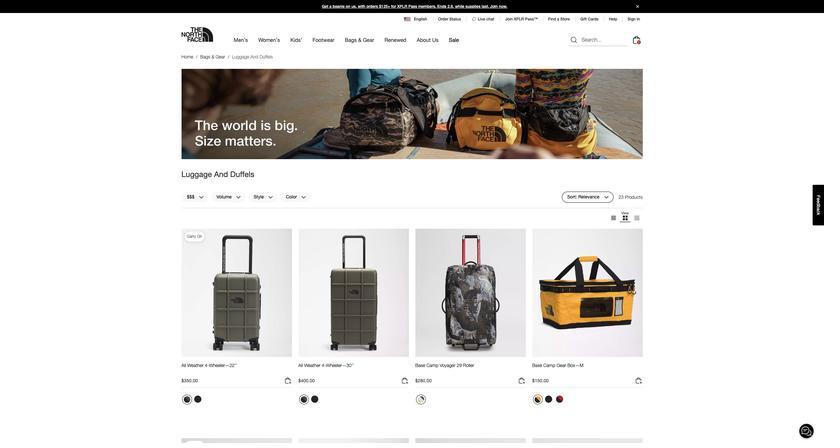 Task type: describe. For each thing, give the bounding box(es) containing it.
for
[[391, 4, 396, 9]]

get a beanie on us, with orders $125+ for xplr pass members. ends 2.6, while supplies last. join now.
[[322, 4, 507, 9]]

sale link
[[449, 31, 459, 49]]

d
[[816, 203, 821, 205]]

gear for bags & gear
[[363, 37, 374, 43]]

$choose color$ option group for $150.00
[[532, 394, 565, 407]]

wheeler—30''
[[326, 363, 354, 368]]

products
[[625, 194, 643, 200]]

c
[[816, 210, 821, 213]]

home / bags & gear / luggage and duffels
[[181, 54, 273, 59]]

view list box
[[608, 211, 643, 225]]

$$$
[[187, 194, 195, 200]]

base camp voyager duffel—32l image
[[181, 438, 292, 443]]

sale
[[449, 37, 459, 43]]

f e e d b a c k
[[816, 195, 821, 215]]

0 vertical spatial &
[[358, 37, 361, 43]]

all for all weather 4-wheeler—22''
[[181, 363, 186, 368]]

base camp gear box—m image
[[532, 228, 643, 357]]

about us
[[417, 37, 439, 43]]

now.
[[499, 4, 507, 9]]

tnf black/tnf black image
[[545, 396, 552, 403]]

with
[[358, 4, 365, 9]]

gift
[[580, 17, 587, 21]]

tnf black/tnf white image for $350.00
[[194, 396, 201, 403]]

23 products
[[619, 194, 643, 200]]

sort: relevance
[[567, 194, 599, 200]]

about
[[417, 37, 431, 43]]

view button
[[619, 211, 631, 225]]

style button
[[248, 192, 278, 203]]

pass
[[408, 4, 417, 9]]

wheeler—22''
[[209, 363, 237, 368]]

$150.00 button
[[532, 377, 643, 388]]

0 vertical spatial bags & gear link
[[345, 31, 374, 49]]

search all image
[[570, 36, 578, 44]]

on
[[346, 4, 350, 9]]

4- for wheeler—30''
[[322, 363, 326, 368]]

the north face duffel bags on a raft. image
[[181, 69, 643, 159]]

carry
[[187, 234, 196, 239]]

about us link
[[417, 31, 439, 49]]

$choose color$ option group for $400.00
[[298, 394, 320, 407]]

relevance
[[578, 194, 599, 200]]

$350.00
[[181, 378, 198, 383]]

f e e d b a c k button
[[813, 185, 824, 225]]

0 horizontal spatial luggage
[[181, 170, 212, 179]]

box—m
[[567, 363, 583, 368]]

summit gold/tnf black image
[[534, 396, 541, 403]]

in
[[637, 17, 640, 21]]

a inside button
[[816, 208, 821, 210]]

women's
[[258, 37, 280, 43]]

k
[[816, 213, 821, 215]]

1
[[638, 41, 639, 44]]

us,
[[351, 4, 357, 9]]

all weather 4-wheeler—30''
[[298, 363, 354, 368]]

0 horizontal spatial duffels
[[230, 170, 254, 179]]

weather for $400.00
[[304, 363, 320, 368]]

cards
[[588, 17, 599, 21]]

base for base camp voyager 29 roller
[[415, 363, 425, 368]]

kids' link
[[290, 31, 302, 49]]

order status link
[[438, 17, 461, 21]]

close image
[[633, 5, 642, 8]]

1 link
[[631, 35, 642, 45]]

orders
[[366, 4, 378, 9]]

footwear
[[313, 37, 334, 43]]

base for base camp gear box—m
[[532, 363, 542, 368]]

Summit Gold/TNF Black radio
[[533, 395, 543, 405]]

women's link
[[258, 31, 280, 49]]

footwear link
[[313, 31, 334, 49]]

a for store
[[557, 17, 559, 21]]

get a beanie on us, with orders $125+ for xplr pass members. ends 2.6, while supplies last. join now. link
[[0, 0, 824, 13]]

0 horizontal spatial bags
[[200, 54, 210, 59]]

all for all weather 4-wheeler—30''
[[298, 363, 303, 368]]

style
[[254, 194, 264, 200]]

camp for gear
[[543, 363, 555, 368]]

order
[[438, 17, 448, 21]]

all weather 4-wheeler—30'' image
[[298, 228, 409, 357]]

carry on
[[187, 234, 202, 239]]

volume
[[217, 194, 232, 200]]

home link
[[181, 54, 193, 59]]

base camp gear box—m
[[532, 363, 583, 368]]

Falcon Brown/Conrads Notes Print radio
[[416, 395, 426, 405]]

all weather 4-wheeler—22''
[[181, 363, 237, 368]]

home
[[181, 54, 193, 59]]

1 / from the left
[[196, 54, 198, 59]]

TNF Red/TNF Black radio
[[554, 394, 565, 405]]

$$$ button
[[181, 192, 208, 203]]

volume button
[[211, 192, 246, 203]]

$150.00
[[532, 378, 549, 383]]

gift cards link
[[580, 17, 599, 21]]

tnf black/tnf white image for $400.00
[[311, 396, 318, 403]]

get
[[322, 4, 328, 9]]

sort:
[[567, 194, 577, 200]]

$280.00
[[415, 378, 432, 383]]

new taupe green/tnf black radio for $400.00
[[299, 395, 309, 405]]

$choose color$ option group for $350.00
[[181, 394, 203, 407]]

us
[[432, 37, 439, 43]]

0 horizontal spatial bags & gear link
[[200, 54, 225, 59]]

0 vertical spatial join
[[490, 4, 498, 9]]

2 / from the left
[[228, 54, 229, 59]]

falcon brown/conrads notes print image
[[418, 396, 424, 403]]

gift cards
[[580, 17, 599, 21]]

supplies
[[465, 4, 481, 9]]

Search search field
[[569, 33, 627, 46]]

23 products status
[[619, 192, 643, 203]]

$350.00 button
[[181, 377, 292, 388]]

tnf black/tnf white radio for $350.00
[[192, 394, 203, 405]]

color
[[286, 194, 297, 200]]

bags & gear
[[345, 37, 374, 43]]

status
[[449, 17, 461, 21]]

renewed link
[[385, 31, 406, 49]]

last.
[[482, 4, 489, 9]]

1 vertical spatial join
[[505, 17, 513, 21]]

0 horizontal spatial &
[[212, 54, 214, 59]]

find a store link
[[548, 17, 570, 21]]

base camp voyager duffel—62l image
[[415, 438, 526, 443]]

$280.00 button
[[415, 377, 526, 388]]



Task type: locate. For each thing, give the bounding box(es) containing it.
1 tnf black/tnf white radio from the left
[[192, 394, 203, 405]]

join
[[490, 4, 498, 9], [505, 17, 513, 21]]

1 new taupe green/tnf black radio from the left
[[182, 395, 192, 405]]

1 horizontal spatial bags
[[345, 37, 357, 43]]

1 $choose color$ option group from the left
[[181, 394, 203, 407]]

xplr right for
[[397, 4, 407, 9]]

4- for wheeler—22''
[[205, 363, 209, 368]]

0 horizontal spatial and
[[214, 170, 228, 179]]

members.
[[418, 4, 436, 9]]

29
[[457, 363, 462, 368]]

1 horizontal spatial weather
[[304, 363, 320, 368]]

tnf black/tnf white radio right new taupe green/tnf black image
[[309, 394, 320, 405]]

1 horizontal spatial base
[[532, 363, 542, 368]]

xplr
[[397, 4, 407, 9], [514, 17, 524, 21]]

new taupe green/tnf black radio down $400.00
[[299, 395, 309, 405]]

1 vertical spatial a
[[557, 17, 559, 21]]

2 horizontal spatial a
[[816, 208, 821, 210]]

duffels down women's link
[[260, 54, 273, 59]]

luggage up $$$ dropdown button
[[181, 170, 212, 179]]

and
[[250, 54, 258, 59], [214, 170, 228, 179]]

base inside button
[[415, 363, 425, 368]]

bags right footwear
[[345, 37, 357, 43]]

1 4- from the left
[[205, 363, 209, 368]]

weather up $400.00
[[304, 363, 320, 368]]

weather inside all weather 4-wheeler—22'' button
[[187, 363, 204, 368]]

camp up $150.00
[[543, 363, 555, 368]]

0 vertical spatial duffels
[[260, 54, 273, 59]]

0 horizontal spatial /
[[196, 54, 198, 59]]

camp for voyager
[[426, 363, 438, 368]]

gear left renewed
[[363, 37, 374, 43]]

1 horizontal spatial tnf black/tnf white radio
[[309, 394, 320, 405]]

0 horizontal spatial base
[[415, 363, 425, 368]]

base inside button
[[532, 363, 542, 368]]

luggage and duffels
[[181, 170, 254, 179]]

a
[[329, 4, 332, 9], [557, 17, 559, 21], [816, 208, 821, 210]]

/ left 'luggage and duffels' element
[[228, 54, 229, 59]]

/ right home
[[196, 54, 198, 59]]

base up $150.00
[[532, 363, 542, 368]]

men's link
[[234, 31, 248, 49]]

TNF Black/TNF Black radio
[[543, 394, 554, 405]]

base up $280.00
[[415, 363, 425, 368]]

1 horizontal spatial bags & gear link
[[345, 31, 374, 49]]

english
[[414, 17, 427, 21]]

while
[[455, 4, 464, 9]]

color button
[[280, 192, 311, 203]]

1 camp from the left
[[426, 363, 438, 368]]

new taupe green/tnf black radio down $350.00
[[182, 395, 192, 405]]

beanie
[[333, 4, 345, 9]]

b
[[816, 205, 821, 208]]

1 vertical spatial luggage
[[181, 170, 212, 179]]

all weather 4-wheeler—30'' button
[[298, 363, 354, 374]]

on
[[197, 234, 202, 239]]

tnf black/tnf white radio for $400.00
[[309, 394, 320, 405]]

camp left the voyager
[[426, 363, 438, 368]]

join right last.
[[490, 4, 498, 9]]

1 horizontal spatial duffels
[[260, 54, 273, 59]]

all up $350.00
[[181, 363, 186, 368]]

1 vertical spatial bags
[[200, 54, 210, 59]]

gear left box—m on the bottom
[[557, 363, 566, 368]]

help
[[609, 17, 617, 21]]

bags inside "link"
[[345, 37, 357, 43]]

1 horizontal spatial $choose color$ option group
[[298, 394, 320, 407]]

a right find
[[557, 17, 559, 21]]

2 horizontal spatial $choose color$ option group
[[532, 394, 565, 407]]

weather for $350.00
[[187, 363, 204, 368]]

ends
[[437, 4, 446, 9]]

order status
[[438, 17, 461, 21]]

duffels
[[260, 54, 273, 59], [230, 170, 254, 179]]

roller
[[463, 363, 474, 368]]

weather
[[187, 363, 204, 368], [304, 363, 320, 368]]

$400.00
[[298, 378, 315, 383]]

2.6,
[[447, 4, 454, 9]]

2 tnf black/tnf white radio from the left
[[309, 394, 320, 405]]

base camp voyager 29 roller button
[[415, 363, 474, 374]]

1 horizontal spatial all
[[298, 363, 303, 368]]

voyager
[[440, 363, 455, 368]]

0 vertical spatial gear
[[363, 37, 374, 43]]

all weather 4-wheeler—22'' image
[[181, 228, 292, 357]]

a for beanie
[[329, 4, 332, 9]]

sign
[[628, 17, 636, 21]]

join down now.
[[505, 17, 513, 21]]

0 horizontal spatial a
[[329, 4, 332, 9]]

store
[[560, 17, 570, 21]]

sign in
[[628, 17, 640, 21]]

2 vertical spatial a
[[816, 208, 821, 210]]

xplr left pass™
[[514, 17, 524, 21]]

gear left 'luggage and duffels' element
[[216, 54, 225, 59]]

sign in button
[[628, 17, 640, 21]]

1 horizontal spatial 4-
[[322, 363, 326, 368]]

1 horizontal spatial camp
[[543, 363, 555, 368]]

2 new taupe green/tnf black radio from the left
[[299, 395, 309, 405]]

$400.00 button
[[298, 377, 409, 388]]

sort: relevance button
[[562, 192, 613, 203]]

camp inside button
[[543, 363, 555, 368]]

2 tnf black/tnf white image from the left
[[311, 396, 318, 403]]

base camp voyager 29 roller image
[[415, 228, 526, 357]]

the north face home page image
[[181, 27, 213, 42]]

2 vertical spatial gear
[[557, 363, 566, 368]]

new taupe green/tnf black image
[[184, 396, 190, 403]]

1 vertical spatial &
[[212, 54, 214, 59]]

luggage and duffels element
[[232, 54, 273, 59]]

luggage down men's link
[[232, 54, 249, 59]]

duffels up volume dropdown button
[[230, 170, 254, 179]]

2 $choose color$ option group from the left
[[298, 394, 320, 407]]

0 horizontal spatial $choose color$ option group
[[181, 394, 203, 407]]

0 horizontal spatial tnf black/tnf white image
[[194, 396, 201, 403]]

/
[[196, 54, 198, 59], [228, 54, 229, 59]]

0 vertical spatial a
[[329, 4, 332, 9]]

1 horizontal spatial tnf black/tnf white image
[[311, 396, 318, 403]]

e up d
[[816, 198, 821, 200]]

tnf red/tnf black image
[[556, 396, 563, 403]]

camp
[[426, 363, 438, 368], [543, 363, 555, 368]]

live chat
[[478, 17, 494, 21]]

base
[[415, 363, 425, 368], [532, 363, 542, 368]]

0 horizontal spatial gear
[[216, 54, 225, 59]]

2 all from the left
[[298, 363, 303, 368]]

23
[[619, 194, 624, 200]]

all up $400.00
[[298, 363, 303, 368]]

live chat button
[[471, 16, 495, 22]]

0 vertical spatial luggage
[[232, 54, 249, 59]]

gear for base camp gear box—m
[[557, 363, 566, 368]]

luggage
[[232, 54, 249, 59], [181, 170, 212, 179]]

help link
[[609, 17, 617, 21]]

1 vertical spatial xplr
[[514, 17, 524, 21]]

1 vertical spatial and
[[214, 170, 228, 179]]

1 horizontal spatial gear
[[363, 37, 374, 43]]

pass™
[[525, 17, 538, 21]]

new taupe green/tnf black radio for $350.00
[[182, 395, 192, 405]]

all weather 4-wheeler—22'' button
[[181, 363, 237, 374]]

1 weather from the left
[[187, 363, 204, 368]]

2 horizontal spatial gear
[[557, 363, 566, 368]]

tnf black/tnf white image right new taupe green/tnf black icon
[[194, 396, 201, 403]]

0 horizontal spatial xplr
[[397, 4, 407, 9]]

new taupe green/tnf black image
[[301, 396, 307, 403]]

0 vertical spatial bags
[[345, 37, 357, 43]]

1 horizontal spatial join
[[505, 17, 513, 21]]

1 e from the top
[[816, 198, 821, 200]]

1 vertical spatial duffels
[[230, 170, 254, 179]]

e up b on the top of the page
[[816, 200, 821, 203]]

1 horizontal spatial new taupe green/tnf black radio
[[299, 395, 309, 405]]

0 vertical spatial and
[[250, 54, 258, 59]]

$choose color$ option group
[[181, 394, 203, 407], [298, 394, 320, 407], [532, 394, 565, 407]]

1 horizontal spatial xplr
[[514, 17, 524, 21]]

camp inside button
[[426, 363, 438, 368]]

chat
[[486, 17, 494, 21]]

a right get
[[329, 4, 332, 9]]

tnf black/tnf white radio right new taupe green/tnf black icon
[[192, 394, 203, 405]]

2 camp from the left
[[543, 363, 555, 368]]

1 all from the left
[[181, 363, 186, 368]]

weather inside all weather 4-wheeler—30'' button
[[304, 363, 320, 368]]

0 horizontal spatial weather
[[187, 363, 204, 368]]

3 $choose color$ option group from the left
[[532, 394, 565, 407]]

0 horizontal spatial 4-
[[205, 363, 209, 368]]

2 e from the top
[[816, 200, 821, 203]]

1 horizontal spatial and
[[250, 54, 258, 59]]

base camp duffel—xs image
[[532, 438, 643, 443]]

1 horizontal spatial a
[[557, 17, 559, 21]]

view
[[621, 211, 629, 215]]

bags right home
[[200, 54, 210, 59]]

1 base from the left
[[415, 363, 425, 368]]

base camp voyager 29 roller
[[415, 363, 474, 368]]

1 vertical spatial bags & gear link
[[200, 54, 225, 59]]

base camp voyager duffel—42l image
[[298, 438, 409, 443]]

join xplr pass™
[[505, 17, 538, 21]]

kids'
[[290, 37, 302, 43]]

bags & gear link
[[345, 31, 374, 49], [200, 54, 225, 59]]

1 horizontal spatial luggage
[[232, 54, 249, 59]]

$125+
[[379, 4, 390, 9]]

0 vertical spatial xplr
[[397, 4, 407, 9]]

find a store
[[548, 17, 570, 21]]

gear inside button
[[557, 363, 566, 368]]

0 horizontal spatial camp
[[426, 363, 438, 368]]

2 4- from the left
[[322, 363, 326, 368]]

join xplr pass™ link
[[505, 17, 538, 21]]

1 horizontal spatial &
[[358, 37, 361, 43]]

1 tnf black/tnf white image from the left
[[194, 396, 201, 403]]

tnf black/tnf white image right new taupe green/tnf black image
[[311, 396, 318, 403]]

renewed
[[385, 37, 406, 43]]

0 horizontal spatial all
[[181, 363, 186, 368]]

New Taupe Green/TNF Black radio
[[182, 395, 192, 405], [299, 395, 309, 405]]

a up k
[[816, 208, 821, 210]]

tnf black/tnf white image
[[194, 396, 201, 403], [311, 396, 318, 403]]

&
[[358, 37, 361, 43], [212, 54, 214, 59]]

1 horizontal spatial /
[[228, 54, 229, 59]]

live
[[478, 17, 485, 21]]

2 base from the left
[[532, 363, 542, 368]]

TNF Black/TNF White radio
[[192, 394, 203, 405], [309, 394, 320, 405]]

base camp gear box—m button
[[532, 363, 583, 374]]

0 horizontal spatial join
[[490, 4, 498, 9]]

4-
[[205, 363, 209, 368], [322, 363, 326, 368]]

0 horizontal spatial tnf black/tnf white radio
[[192, 394, 203, 405]]

1 vertical spatial gear
[[216, 54, 225, 59]]

2 weather from the left
[[304, 363, 320, 368]]

all
[[181, 363, 186, 368], [298, 363, 303, 368]]

0 horizontal spatial new taupe green/tnf black radio
[[182, 395, 192, 405]]

bags
[[345, 37, 357, 43], [200, 54, 210, 59]]

weather up $350.00
[[187, 363, 204, 368]]



Task type: vqa. For each thing, say whether or not it's contained in the screenshot.
members. at right top
yes



